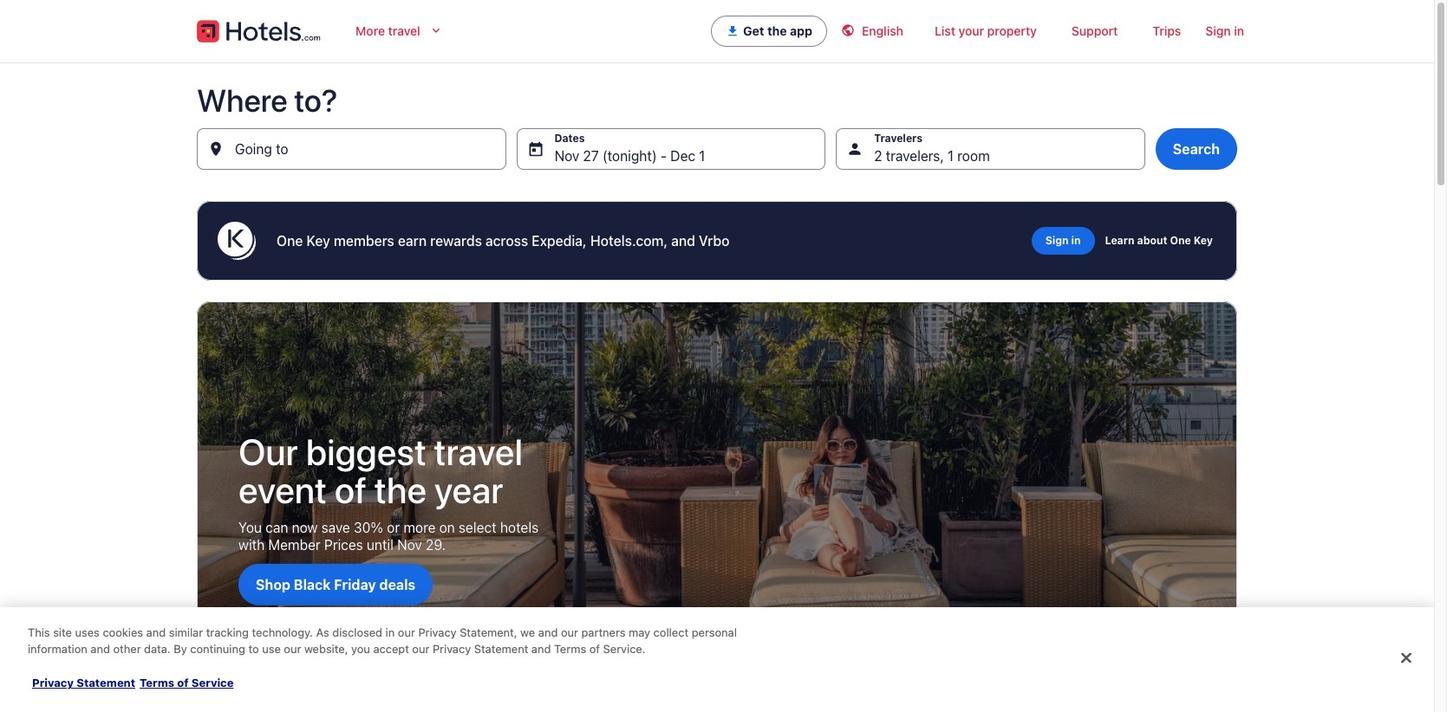 Task type: vqa. For each thing, say whether or not it's contained in the screenshot.
the middle 4
no



Task type: describe. For each thing, give the bounding box(es) containing it.
sign in link
[[1032, 227, 1095, 255]]

use
[[262, 643, 281, 657]]

english
[[862, 23, 904, 38]]

sign in button
[[1199, 14, 1251, 49]]

vrbo
[[699, 233, 730, 249]]

save
[[321, 520, 350, 536]]

we
[[520, 626, 535, 640]]

1 inside "button"
[[699, 148, 705, 164]]

0 vertical spatial privacy
[[418, 626, 457, 640]]

in for sign in dropdown button
[[1234, 23, 1245, 38]]

can
[[266, 520, 288, 536]]

terms inside this site uses cookies and similar tracking technology. as disclosed in our privacy statement, we and our partners may collect personal information and other data. by continuing to use our website, you accept our  privacy statement and terms of service.
[[554, 643, 586, 657]]

as
[[316, 626, 329, 640]]

until
[[367, 538, 394, 553]]

you
[[351, 643, 370, 657]]

2 travelers, 1 room
[[874, 148, 990, 164]]

shop
[[256, 578, 290, 593]]

english button
[[827, 14, 918, 49]]

member
[[268, 538, 321, 553]]

2 travelers, 1 room button
[[836, 128, 1145, 170]]

of inside our biggest travel event of the year you can now save 30% or more on select hotels with member prices until nov 29.
[[335, 468, 367, 512]]

uses
[[75, 626, 100, 640]]

travel inside dropdown button
[[388, 23, 420, 38]]

get
[[743, 23, 765, 38]]

shop black friday deals
[[256, 578, 416, 593]]

nov inside "button"
[[555, 148, 580, 164]]

in inside this site uses cookies and similar tracking technology. as disclosed in our privacy statement, we and our partners may collect personal information and other data. by continuing to use our website, you accept our  privacy statement and terms of service.
[[386, 626, 395, 640]]

select
[[459, 520, 497, 536]]

accept
[[373, 643, 409, 657]]

cookies
[[103, 626, 143, 640]]

one key members earn rewards across expedia, hotels.com, and vrbo
[[277, 233, 730, 249]]

search
[[1173, 141, 1220, 157]]

0 horizontal spatial one
[[277, 233, 303, 249]]

now
[[292, 520, 318, 536]]

technology.
[[252, 626, 313, 640]]

list your property
[[935, 23, 1037, 38]]

property
[[988, 23, 1037, 38]]

where
[[197, 82, 288, 119]]

statement inside this site uses cookies and similar tracking technology. as disclosed in our privacy statement, we and our partners may collect personal information and other data. by continuing to use our website, you accept our  privacy statement and terms of service.
[[474, 643, 528, 657]]

privacy alert dialog
[[0, 608, 1434, 713]]

privacy statement terms of service
[[32, 677, 234, 691]]

on a rooftop patio image
[[197, 302, 1238, 713]]

our left partners
[[561, 626, 578, 640]]

or
[[387, 520, 400, 536]]

disclosed
[[332, 626, 383, 640]]

personal
[[692, 626, 737, 640]]

(tonight)
[[603, 148, 657, 164]]

sign for sign in dropdown button
[[1206, 23, 1231, 38]]

list your property link
[[918, 14, 1055, 49]]

key inside learn about one key link
[[1194, 234, 1213, 247]]

tracking
[[206, 626, 249, 640]]

learn
[[1105, 234, 1135, 247]]

about
[[1138, 234, 1168, 247]]

hotels
[[500, 520, 539, 536]]

download the app button image
[[726, 24, 740, 38]]

more
[[404, 520, 436, 536]]

list
[[935, 23, 956, 38]]

get the app
[[743, 23, 813, 38]]

support link
[[1055, 14, 1136, 49]]

our biggest travel event of the year main content
[[0, 62, 1434, 713]]

year
[[434, 468, 503, 512]]

30%
[[354, 520, 383, 536]]

sign for sign in link
[[1046, 234, 1069, 247]]

our up accept
[[398, 626, 415, 640]]

by
[[174, 643, 187, 657]]

room
[[958, 148, 990, 164]]

members
[[334, 233, 394, 249]]

of inside this site uses cookies and similar tracking technology. as disclosed in our privacy statement, we and our partners may collect personal information and other data. by continuing to use our website, you accept our  privacy statement and terms of service.
[[590, 643, 600, 657]]

deals
[[379, 578, 416, 593]]

learn about one key link
[[1102, 227, 1217, 255]]

friday
[[334, 578, 376, 593]]

learn about one key
[[1105, 234, 1213, 247]]

more
[[356, 23, 385, 38]]

privacy statement link
[[32, 677, 135, 691]]

collect
[[654, 626, 689, 640]]

biggest
[[306, 430, 427, 474]]

nov inside our biggest travel event of the year you can now save 30% or more on select hotels with member prices until nov 29.
[[397, 538, 422, 553]]

and up data.
[[146, 626, 166, 640]]

nov 27 (tonight) - dec 1
[[555, 148, 705, 164]]

across
[[486, 233, 528, 249]]



Task type: locate. For each thing, give the bounding box(es) containing it.
of down partners
[[590, 643, 600, 657]]

sign in for sign in link
[[1046, 234, 1081, 247]]

other
[[113, 643, 141, 657]]

our right accept
[[412, 643, 430, 657]]

1 vertical spatial sign in
[[1046, 234, 1081, 247]]

trips link
[[1136, 14, 1199, 49]]

1 horizontal spatial statement
[[474, 643, 528, 657]]

2 1 from the left
[[948, 148, 954, 164]]

you
[[239, 520, 262, 536]]

small image
[[841, 23, 855, 37]]

terms of service link
[[140, 677, 234, 691]]

sign in left the learn
[[1046, 234, 1081, 247]]

0 vertical spatial terms
[[554, 643, 586, 657]]

0 horizontal spatial sign
[[1046, 234, 1069, 247]]

and
[[671, 233, 696, 249], [146, 626, 166, 640], [538, 626, 558, 640], [91, 643, 110, 657], [532, 643, 551, 657]]

data.
[[144, 643, 171, 657]]

in
[[1234, 23, 1245, 38], [1072, 234, 1081, 247], [386, 626, 395, 640]]

1 horizontal spatial travel
[[434, 430, 523, 474]]

service
[[191, 677, 234, 691]]

1 vertical spatial privacy
[[433, 643, 471, 657]]

1 vertical spatial in
[[1072, 234, 1081, 247]]

0 vertical spatial in
[[1234, 23, 1245, 38]]

search button
[[1156, 128, 1238, 170]]

prices
[[324, 538, 363, 553]]

shop black friday deals link
[[239, 565, 433, 606]]

terms down partners
[[554, 643, 586, 657]]

key
[[307, 233, 330, 249], [1194, 234, 1213, 247]]

0 vertical spatial travel
[[388, 23, 420, 38]]

your
[[959, 23, 984, 38]]

terms down data.
[[140, 677, 174, 691]]

partners
[[581, 626, 626, 640]]

1 horizontal spatial in
[[1072, 234, 1081, 247]]

and left vrbo
[[671, 233, 696, 249]]

of up save
[[335, 468, 367, 512]]

sign right trips at the right top of the page
[[1206, 23, 1231, 38]]

trips
[[1153, 23, 1181, 38]]

get the app link
[[711, 16, 827, 47]]

the right 'get'
[[768, 23, 787, 38]]

1 vertical spatial statement
[[77, 677, 135, 691]]

0 vertical spatial sign
[[1206, 23, 1231, 38]]

sign in inside our biggest travel event of the year main content
[[1046, 234, 1081, 247]]

sign inside our biggest travel event of the year main content
[[1046, 234, 1069, 247]]

continuing
[[190, 643, 245, 657]]

27
[[583, 148, 599, 164]]

and right we
[[538, 626, 558, 640]]

statement,
[[460, 626, 517, 640]]

1 horizontal spatial one
[[1170, 234, 1191, 247]]

0 vertical spatial of
[[335, 468, 367, 512]]

of left service
[[177, 677, 189, 691]]

event
[[239, 468, 327, 512]]

1 horizontal spatial terms
[[554, 643, 586, 657]]

rewards
[[430, 233, 482, 249]]

to?
[[294, 82, 338, 119]]

one right about
[[1170, 234, 1191, 247]]

travel right more on the top left
[[388, 23, 420, 38]]

0 horizontal spatial of
[[177, 677, 189, 691]]

key right about
[[1194, 234, 1213, 247]]

1 vertical spatial travel
[[434, 430, 523, 474]]

0 horizontal spatial 1
[[699, 148, 705, 164]]

29.
[[426, 538, 446, 553]]

1 horizontal spatial key
[[1194, 234, 1213, 247]]

0 horizontal spatial the
[[375, 468, 427, 512]]

sign in for sign in dropdown button
[[1206, 23, 1245, 38]]

sign left the learn
[[1046, 234, 1069, 247]]

hotels.com,
[[590, 233, 668, 249]]

this
[[28, 626, 50, 640]]

0 vertical spatial the
[[768, 23, 787, 38]]

statement down "other"
[[77, 677, 135, 691]]

privacy down statement,
[[433, 643, 471, 657]]

1 inside dropdown button
[[948, 148, 954, 164]]

may
[[629, 626, 651, 640]]

privacy
[[418, 626, 457, 640], [433, 643, 471, 657], [32, 677, 74, 691]]

travel up select
[[434, 430, 523, 474]]

1 horizontal spatial of
[[335, 468, 367, 512]]

hotels logo image
[[197, 17, 321, 45]]

-
[[661, 148, 667, 164]]

1 horizontal spatial the
[[768, 23, 787, 38]]

0 horizontal spatial nov
[[397, 538, 422, 553]]

black
[[294, 578, 331, 593]]

0 horizontal spatial statement
[[77, 677, 135, 691]]

our
[[398, 626, 415, 640], [561, 626, 578, 640], [284, 643, 301, 657], [412, 643, 430, 657]]

2
[[874, 148, 882, 164]]

to
[[248, 643, 259, 657]]

service.
[[603, 643, 646, 657]]

sign in right trips at the right top of the page
[[1206, 23, 1245, 38]]

in for sign in link
[[1072, 234, 1081, 247]]

1 horizontal spatial 1
[[948, 148, 954, 164]]

2 vertical spatial in
[[386, 626, 395, 640]]

in inside sign in dropdown button
[[1234, 23, 1245, 38]]

2 vertical spatial privacy
[[32, 677, 74, 691]]

the inside our biggest travel event of the year you can now save 30% or more on select hotels with member prices until nov 29.
[[375, 468, 427, 512]]

earn
[[398, 233, 427, 249]]

more travel button
[[342, 14, 457, 49]]

0 horizontal spatial travel
[[388, 23, 420, 38]]

similar
[[169, 626, 203, 640]]

the up or
[[375, 468, 427, 512]]

key left members
[[307, 233, 330, 249]]

in up accept
[[386, 626, 395, 640]]

travelers,
[[886, 148, 944, 164]]

1 left the room
[[948, 148, 954, 164]]

1 vertical spatial the
[[375, 468, 427, 512]]

nov left the 27
[[555, 148, 580, 164]]

on
[[439, 520, 455, 536]]

travel inside our biggest travel event of the year you can now save 30% or more on select hotels with member prices until nov 29.
[[434, 430, 523, 474]]

and down the uses
[[91, 643, 110, 657]]

app
[[790, 23, 813, 38]]

nov down more
[[397, 538, 422, 553]]

1 horizontal spatial nov
[[555, 148, 580, 164]]

1 right 'dec'
[[699, 148, 705, 164]]

in left the learn
[[1072, 234, 1081, 247]]

0 horizontal spatial sign in
[[1046, 234, 1081, 247]]

privacy left statement,
[[418, 626, 457, 640]]

and inside our biggest travel event of the year main content
[[671, 233, 696, 249]]

where to?
[[197, 82, 338, 119]]

0 horizontal spatial in
[[386, 626, 395, 640]]

statement down statement,
[[474, 643, 528, 657]]

our biggest travel event of the year you can now save 30% or more on select hotels with member prices until nov 29.
[[239, 430, 539, 553]]

2 vertical spatial of
[[177, 677, 189, 691]]

this site uses cookies and similar tracking technology. as disclosed in our privacy statement, we and our partners may collect personal information and other data. by continuing to use our website, you accept our  privacy statement and terms of service.
[[28, 626, 737, 657]]

travel
[[388, 23, 420, 38], [434, 430, 523, 474]]

1 vertical spatial nov
[[397, 538, 422, 553]]

terms
[[554, 643, 586, 657], [140, 677, 174, 691]]

0 vertical spatial nov
[[555, 148, 580, 164]]

the
[[768, 23, 787, 38], [375, 468, 427, 512]]

more travel
[[356, 23, 420, 38]]

1 vertical spatial of
[[590, 643, 600, 657]]

privacy down information
[[32, 677, 74, 691]]

1 vertical spatial sign
[[1046, 234, 1069, 247]]

0 vertical spatial statement
[[474, 643, 528, 657]]

1 horizontal spatial sign
[[1206, 23, 1231, 38]]

and down we
[[532, 643, 551, 657]]

our down technology.
[[284, 643, 301, 657]]

statement
[[474, 643, 528, 657], [77, 677, 135, 691]]

0 horizontal spatial terms
[[140, 677, 174, 691]]

our
[[239, 430, 298, 474]]

0 horizontal spatial key
[[307, 233, 330, 249]]

1 1 from the left
[[699, 148, 705, 164]]

2 horizontal spatial in
[[1234, 23, 1245, 38]]

site
[[53, 626, 72, 640]]

with
[[239, 538, 265, 553]]

nov 27 (tonight) - dec 1 button
[[517, 128, 826, 170]]

support
[[1072, 23, 1118, 38]]

in inside sign in link
[[1072, 234, 1081, 247]]

1 vertical spatial terms
[[140, 677, 174, 691]]

sign in inside dropdown button
[[1206, 23, 1245, 38]]

0 vertical spatial sign in
[[1206, 23, 1245, 38]]

dec
[[671, 148, 696, 164]]

sign inside dropdown button
[[1206, 23, 1231, 38]]

one left members
[[277, 233, 303, 249]]

in right trips at the right top of the page
[[1234, 23, 1245, 38]]

information
[[28, 643, 87, 657]]

website,
[[304, 643, 348, 657]]

2 horizontal spatial of
[[590, 643, 600, 657]]

1 horizontal spatial sign in
[[1206, 23, 1245, 38]]



